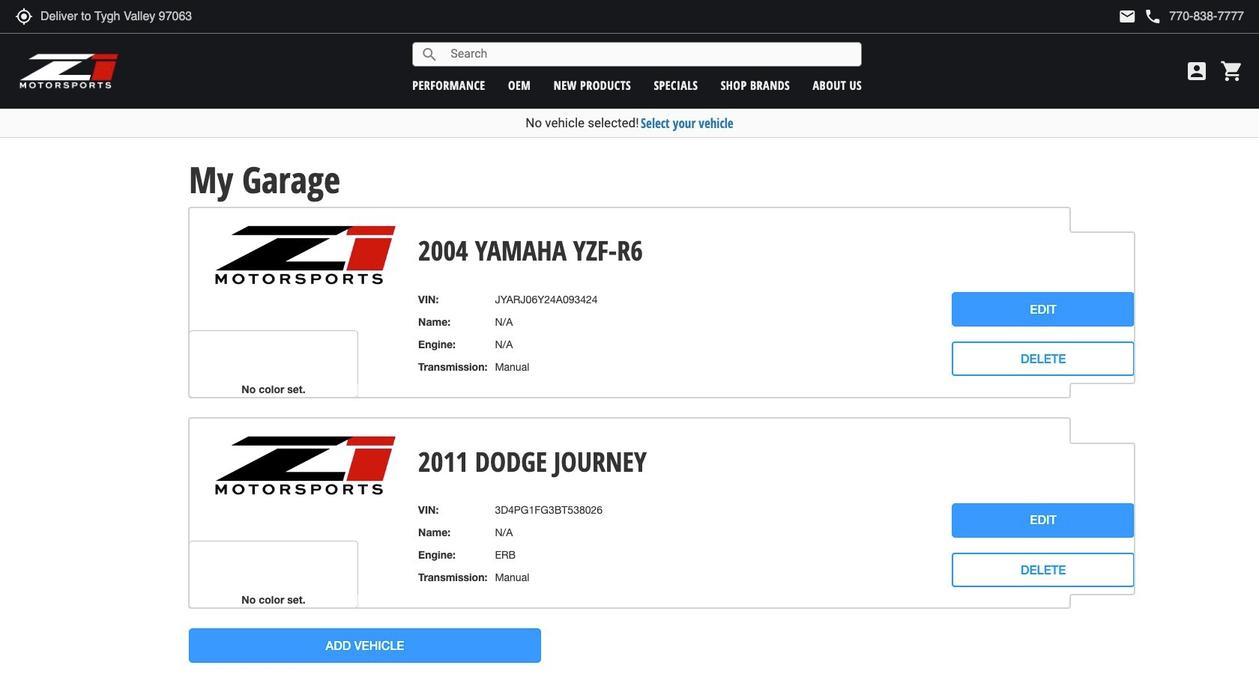 Task type: locate. For each thing, give the bounding box(es) containing it.
Search search field
[[439, 43, 862, 66]]

0 vertical spatial z1 image
[[214, 225, 398, 286]]

1 vertical spatial z1 image
[[214, 436, 398, 497]]

z1 image
[[214, 225, 398, 286], [214, 436, 398, 497]]

1 z1 image from the top
[[214, 225, 398, 286]]



Task type: vqa. For each thing, say whether or not it's contained in the screenshot.
first Z1 image from the top of the page
yes



Task type: describe. For each thing, give the bounding box(es) containing it.
2 z1 image from the top
[[214, 436, 398, 497]]

z1 motorsports logo image
[[19, 52, 120, 90]]



